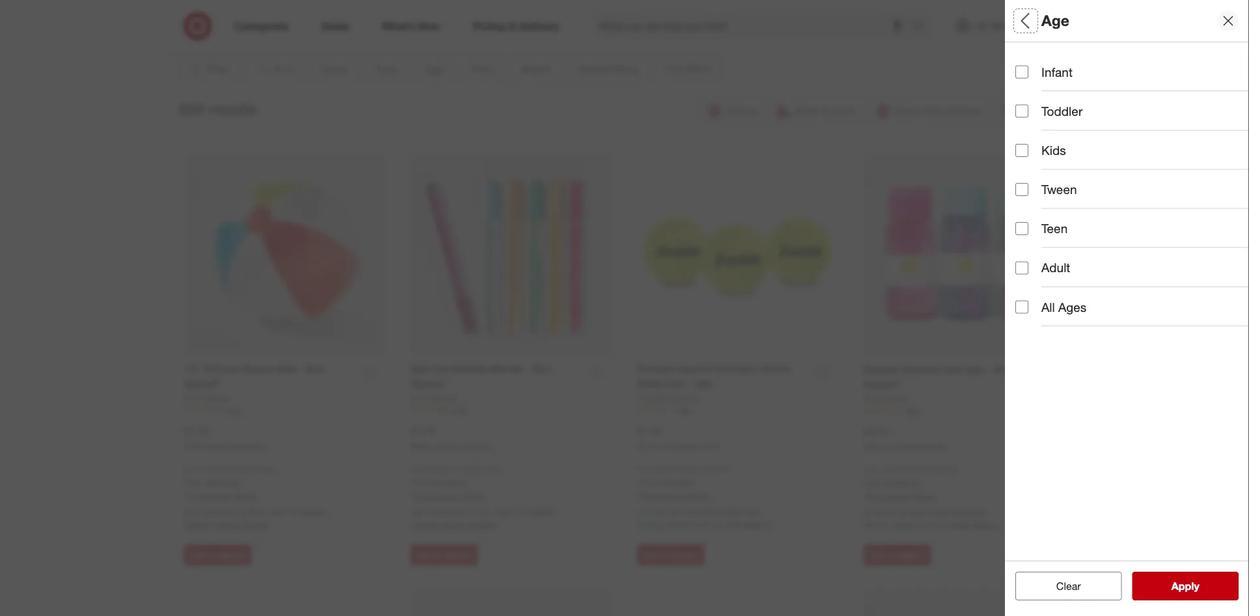 Task type: vqa. For each thing, say whether or not it's contained in the screenshot.
purchased corresponding to $1.50
yes



Task type: locate. For each thing, give the bounding box(es) containing it.
clear inside clear all button
[[1050, 580, 1075, 592]]

apply. down $1.50 when purchased online
[[234, 490, 258, 501]]

online down 424 link at bottom
[[699, 441, 720, 451]]

1 vertical spatial all
[[1081, 68, 1091, 79]]

brand button
[[1016, 225, 1250, 270]]

2 for $4.00
[[919, 519, 924, 531]]

hours
[[700, 519, 723, 530], [927, 519, 950, 531]]

only for $4.00
[[864, 465, 880, 474]]

purchased inside $1.50 when purchased online
[[207, 441, 244, 451]]

all right the monday;
[[1081, 68, 1091, 79]]

only ships with $35 orders free shipping * * exclusions apply. not available at san jose oakridge check nearby stores for $1.50
[[184, 464, 327, 530]]

0 horizontal spatial check nearby stores button
[[184, 518, 269, 531]]

0 horizontal spatial ready
[[638, 519, 663, 530]]

only ships with $35 orders free shipping * * exclusions apply. in stock at  san jose oakridge ready within 2 hours with pickup for $4.00
[[864, 465, 999, 531]]

1 horizontal spatial nearby
[[440, 519, 468, 530]]

0 horizontal spatial 2
[[693, 519, 698, 530]]

0 horizontal spatial in
[[638, 506, 645, 517]]

exclusions apply. link for $5.00
[[414, 490, 485, 501]]

helmets
[[1036, 114, 1070, 125]]

only ships with $35 orders free shipping * * exclusions apply. in stock at  san jose oakridge ready within 2 hours with pickup down $4.00 when purchased online
[[864, 465, 999, 531]]

ships down $1.50 when purchased online
[[202, 464, 221, 474]]

san for $1.50
[[250, 506, 265, 517]]

2 not from the left
[[411, 506, 426, 517]]

exclusions apply. link down the $5.00 when purchased online
[[414, 490, 485, 501]]

2
[[693, 519, 698, 530], [919, 519, 924, 531]]

2 stores from the left
[[470, 519, 495, 530]]

1 horizontal spatial in
[[864, 506, 872, 518]]

1434 link
[[184, 404, 385, 415]]

online
[[246, 441, 267, 451], [473, 441, 494, 451], [699, 441, 720, 451], [926, 442, 947, 452]]

exclusions apply. link down $1.50 when purchased online
[[187, 490, 258, 501]]

only down $1.99
[[638, 464, 653, 474]]

only
[[184, 464, 200, 474], [411, 464, 427, 474], [638, 464, 653, 474], [864, 465, 880, 474]]

available
[[201, 506, 237, 517], [428, 506, 463, 517]]

apply. down $1.99 when purchased online
[[687, 490, 711, 501]]

age button
[[1016, 133, 1250, 179]]

shipping for $5.00
[[431, 476, 466, 488]]

all
[[1016, 11, 1034, 30], [1081, 68, 1091, 79], [1042, 299, 1055, 314]]

shipping down $4.00 when purchased online
[[885, 477, 920, 488]]

with
[[223, 464, 238, 474], [450, 464, 464, 474], [676, 464, 691, 474], [903, 465, 917, 474], [726, 519, 742, 530], [952, 519, 969, 531]]

all for all filters
[[1016, 11, 1034, 30]]

1 only ships with $35 orders free shipping * * exclusions apply. not available at san jose oakridge check nearby stores from the left
[[184, 464, 327, 530]]

kids
[[1042, 143, 1066, 158]]

1 horizontal spatial results
[[1180, 580, 1214, 592]]

only ships with $35 orders free shipping * * exclusions apply. in stock at  san jose oakridge ready within 2 hours with pickup down $1.99 when purchased online
[[638, 464, 772, 530]]

when inside $4.00 when purchased online
[[864, 442, 884, 452]]

1 horizontal spatial 2
[[919, 519, 924, 531]]

results right see
[[1180, 580, 1214, 592]]

0 horizontal spatial pickup
[[745, 519, 772, 530]]

shipping down the $5.00 when purchased online
[[431, 476, 466, 488]]

online inside $1.99 when purchased online
[[699, 441, 720, 451]]

online for $1.99
[[699, 441, 720, 451]]

2 clear from the left
[[1057, 580, 1081, 592]]

624 results
[[179, 100, 257, 118]]

0 horizontal spatial not
[[184, 506, 199, 517]]

1 horizontal spatial stock
[[874, 506, 896, 518]]

within for $4.00
[[893, 519, 917, 531]]

purchased inside the $5.00 when purchased online
[[433, 441, 471, 451]]

624
[[179, 100, 204, 118]]

1 check nearby stores button from the left
[[184, 518, 269, 531]]

rating
[[1054, 284, 1092, 299]]

purchased inside $4.00 when purchased online
[[887, 442, 924, 452]]

clear
[[1050, 580, 1075, 592], [1057, 580, 1081, 592]]

purchased down $1.50
[[207, 441, 244, 451]]

clear all button
[[1016, 572, 1122, 600]]

not for $5.00
[[411, 506, 426, 517]]

all left filters
[[1016, 11, 1034, 30]]

bike
[[1016, 114, 1034, 125]]

monday;
[[1043, 68, 1079, 79]]

stock
[[647, 506, 670, 517], [874, 506, 896, 518]]

all for all ages
[[1042, 299, 1055, 314]]

shipping
[[205, 476, 240, 488], [431, 476, 466, 488], [658, 476, 693, 488], [885, 477, 920, 488]]

0 horizontal spatial only ships with $35 orders free shipping * * exclusions apply. not available at san jose oakridge check nearby stores
[[184, 464, 327, 530]]

$35 down the $5.00 when purchased online
[[466, 464, 479, 474]]

2 available from the left
[[428, 506, 463, 517]]

san
[[250, 506, 265, 517], [476, 506, 492, 517], [683, 506, 698, 517], [909, 506, 925, 518]]

age
[[1042, 11, 1070, 30], [1016, 147, 1039, 162]]

results for see results
[[1180, 580, 1214, 592]]

orders for $1.99
[[708, 464, 730, 474]]

jose for $4.00
[[928, 506, 947, 518]]

ships
[[202, 464, 221, 474], [429, 464, 448, 474], [656, 464, 674, 474], [882, 465, 901, 474]]

within for $1.99
[[666, 519, 690, 530]]

2 check nearby stores button from the left
[[411, 518, 495, 531]]

2 nearby from the left
[[440, 519, 468, 530]]

exclusions apply. link down $4.00 when purchased online
[[867, 491, 938, 502]]

0 vertical spatial deals
[[1016, 51, 1049, 66]]

when for $1.99
[[638, 441, 658, 451]]

purchased inside $1.99 when purchased online
[[660, 441, 697, 451]]

all down guest rating
[[1042, 299, 1055, 314]]

check nearby stores button for $5.00
[[411, 518, 495, 531]]

purchased
[[207, 441, 244, 451], [433, 441, 471, 451], [660, 441, 697, 451], [887, 442, 924, 452]]

exclusions for $4.00
[[867, 491, 911, 502]]

2 horizontal spatial all
[[1081, 68, 1091, 79]]

exclusions down $1.99 when purchased online
[[641, 490, 684, 501]]

oakridge for $1.99
[[723, 506, 760, 517]]

0 horizontal spatial results
[[209, 100, 257, 118]]

1 vertical spatial age
[[1016, 147, 1039, 162]]

free
[[184, 476, 202, 488], [411, 476, 429, 488], [638, 476, 656, 488], [864, 477, 882, 488]]

free for $4.00
[[864, 477, 882, 488]]

age inside button
[[1016, 147, 1039, 162]]

1 horizontal spatial age
[[1042, 11, 1070, 30]]

0 vertical spatial results
[[209, 100, 257, 118]]

1 horizontal spatial check nearby stores button
[[411, 518, 495, 531]]

ready for $1.99
[[638, 519, 663, 530]]

exclusions down $4.00 when purchased online
[[867, 491, 911, 502]]

exclusions apply. link down $1.99 when purchased online
[[641, 490, 711, 501]]

purchased down $4.00
[[887, 442, 924, 452]]

sponsored
[[977, 31, 1016, 41]]

only down $4.00
[[864, 465, 880, 474]]

within
[[666, 519, 690, 530], [893, 519, 917, 531]]

age inside dialog
[[1042, 11, 1070, 30]]

oakridge for $5.00
[[517, 506, 554, 517]]

teen
[[1042, 221, 1068, 236]]

Infant checkbox
[[1016, 65, 1029, 79]]

all filters
[[1016, 11, 1078, 30]]

1 horizontal spatial deals
[[1094, 68, 1117, 79]]

orders
[[254, 464, 277, 474], [481, 464, 504, 474], [708, 464, 730, 474], [934, 465, 957, 474]]

san for $5.00
[[476, 506, 492, 517]]

orders for $1.50
[[254, 464, 277, 474]]

stores
[[244, 519, 269, 530], [470, 519, 495, 530]]

0 horizontal spatial nearby
[[213, 519, 241, 530]]

when inside $1.99 when purchased online
[[638, 441, 658, 451]]

only ships with $35 orders free shipping * * exclusions apply. not available at san jose oakridge check nearby stores
[[184, 464, 327, 530], [411, 464, 554, 530]]

1 not from the left
[[184, 506, 199, 517]]

only for $5.00
[[411, 464, 427, 474]]

all filters dialog
[[1005, 0, 1250, 616]]

online down 1434 link
[[246, 441, 267, 451]]

not
[[184, 506, 199, 517], [411, 506, 426, 517]]

adult
[[1042, 260, 1071, 275]]

$35 down $1.99 when purchased online
[[693, 464, 705, 474]]

1 stores from the left
[[244, 519, 269, 530]]

at for $1.99
[[672, 506, 680, 517]]

exclusions
[[187, 490, 231, 501], [414, 490, 458, 501], [641, 490, 684, 501], [867, 491, 911, 502]]

nearby
[[213, 519, 241, 530], [440, 519, 468, 530]]

results for 624 results
[[209, 100, 257, 118]]

1 horizontal spatial all
[[1042, 299, 1055, 314]]

available for $1.50
[[201, 506, 237, 517]]

0 vertical spatial all
[[1016, 11, 1034, 30]]

$35 down $1.50 when purchased online
[[240, 464, 252, 474]]

when inside $1.50 when purchased online
[[184, 441, 205, 451]]

clear inside clear button
[[1057, 580, 1081, 592]]

advertisement region
[[234, 0, 1016, 30]]

in for $4.00
[[864, 506, 872, 518]]

all inside the age dialog
[[1042, 299, 1055, 314]]

1 check from the left
[[184, 519, 211, 530]]

ships down the $5.00 when purchased online
[[429, 464, 448, 474]]

apply. for $1.99
[[687, 490, 711, 501]]

all inside deals cyber monday; all deals
[[1081, 68, 1091, 79]]

only down $1.50
[[184, 464, 200, 474]]

age up deals cyber monday; all deals
[[1042, 11, 1070, 30]]

when down $1.99
[[638, 441, 658, 451]]

$4.00
[[864, 425, 890, 437]]

1 horizontal spatial check
[[411, 519, 437, 530]]

Adult checkbox
[[1016, 261, 1029, 274]]

$5.00
[[411, 424, 436, 437]]

with for $4.00
[[903, 465, 917, 474]]

2 vertical spatial all
[[1042, 299, 1055, 314]]

0 horizontal spatial stock
[[647, 506, 670, 517]]

0 horizontal spatial all
[[1016, 11, 1034, 30]]

ships down $1.99 when purchased online
[[656, 464, 674, 474]]

0 horizontal spatial check
[[184, 519, 211, 530]]

nearby for $1.50
[[213, 519, 241, 530]]

oakridge for $1.50
[[290, 506, 327, 517]]

see
[[1158, 580, 1177, 592]]

0 horizontal spatial only ships with $35 orders free shipping * * exclusions apply. in stock at  san jose oakridge ready within 2 hours with pickup
[[638, 464, 772, 530]]

1 nearby from the left
[[213, 519, 241, 530]]

pickup
[[745, 519, 772, 530], [972, 519, 999, 531]]

exclusions down $1.50 when purchased online
[[187, 490, 231, 501]]

1 horizontal spatial within
[[893, 519, 917, 531]]

apply. down $4.00 when purchased online
[[913, 491, 938, 502]]

with for $1.50
[[223, 464, 238, 474]]

free down $5.00
[[411, 476, 429, 488]]

deals
[[1016, 51, 1049, 66], [1094, 68, 1117, 79]]

online inside $1.50 when purchased online
[[246, 441, 267, 451]]

price button
[[1016, 179, 1250, 225]]

exclusions apply. link for $1.50
[[187, 490, 258, 501]]

only ships with $35 orders free shipping * * exclusions apply. in stock at  san jose oakridge ready within 2 hours with pickup
[[638, 464, 772, 530], [864, 465, 999, 531]]

0 horizontal spatial within
[[666, 519, 690, 530]]

1 available from the left
[[201, 506, 237, 517]]

1767 link
[[411, 404, 611, 415]]

free down $1.50
[[184, 476, 202, 488]]

1 horizontal spatial hours
[[927, 519, 950, 531]]

apply. for $4.00
[[913, 491, 938, 502]]

2 check from the left
[[411, 519, 437, 530]]

1 horizontal spatial only ships with $35 orders free shipping * * exclusions apply. in stock at  san jose oakridge ready within 2 hours with pickup
[[864, 465, 999, 531]]

free down $4.00
[[864, 477, 882, 488]]

check nearby stores button
[[184, 518, 269, 531], [411, 518, 495, 531]]

stock for $4.00
[[874, 506, 896, 518]]

check
[[184, 519, 211, 530], [411, 519, 437, 530]]

0 vertical spatial age
[[1042, 11, 1070, 30]]

hours for $4.00
[[927, 519, 950, 531]]

results right 624 at left top
[[209, 100, 257, 118]]

purchased down $1.99
[[660, 441, 697, 451]]

$1.99
[[638, 424, 663, 437]]

apply. down the $5.00 when purchased online
[[460, 490, 485, 501]]

ships for $1.50
[[202, 464, 221, 474]]

jose for $1.50
[[268, 506, 287, 517]]

0 horizontal spatial stores
[[244, 519, 269, 530]]

orders down $4.00 when purchased online
[[934, 465, 957, 474]]

1 horizontal spatial stores
[[470, 519, 495, 530]]

0 horizontal spatial available
[[201, 506, 237, 517]]

guest
[[1016, 284, 1051, 299]]

shipping down $1.99 when purchased online
[[658, 476, 693, 488]]

apply.
[[234, 490, 258, 501], [460, 490, 485, 501], [687, 490, 711, 501], [913, 491, 938, 502]]

$35 down $4.00 when purchased online
[[920, 465, 932, 474]]

when for $1.50
[[184, 441, 205, 451]]

2 for $1.99
[[693, 519, 698, 530]]

when for $5.00
[[411, 441, 431, 451]]

when down $5.00
[[411, 441, 431, 451]]

exclusions apply. link
[[187, 490, 258, 501], [414, 490, 485, 501], [641, 490, 711, 501], [867, 491, 938, 502]]

$1.99 when purchased online
[[638, 424, 720, 451]]

when inside the $5.00 when purchased online
[[411, 441, 431, 451]]

all
[[1078, 580, 1088, 592]]

0 horizontal spatial hours
[[700, 519, 723, 530]]

exclusions down the $5.00 when purchased online
[[414, 490, 458, 501]]

results
[[209, 100, 257, 118], [1180, 580, 1214, 592]]

1 vertical spatial deals
[[1094, 68, 1117, 79]]

orders down the $5.00 when purchased online
[[481, 464, 504, 474]]

Include out of stock checkbox
[[1016, 374, 1029, 387]]

clear for clear
[[1057, 580, 1081, 592]]

*
[[240, 476, 243, 488], [466, 476, 469, 488], [693, 476, 696, 488], [920, 477, 923, 488], [184, 490, 187, 501], [411, 490, 414, 501], [638, 490, 641, 501], [864, 491, 867, 502]]

2 only ships with $35 orders free shipping * * exclusions apply. not available at san jose oakridge check nearby stores from the left
[[411, 464, 554, 530]]

free down $1.99
[[638, 476, 656, 488]]

orders for $5.00
[[481, 464, 504, 474]]

ready for $4.00
[[864, 519, 890, 531]]

1 horizontal spatial not
[[411, 506, 426, 517]]

results inside button
[[1180, 580, 1214, 592]]

shipping down $1.50 when purchased online
[[205, 476, 240, 488]]

online down "1767" link
[[473, 441, 494, 451]]

filters
[[1038, 11, 1078, 30]]

1 clear from the left
[[1050, 580, 1075, 592]]

purchased down $5.00
[[433, 441, 471, 451]]

apply. for $5.00
[[460, 490, 485, 501]]

when
[[184, 441, 205, 451], [411, 441, 431, 451], [638, 441, 658, 451], [864, 442, 884, 452]]

check for $5.00
[[411, 519, 437, 530]]

age left kids
[[1016, 147, 1039, 162]]

online inside $4.00 when purchased online
[[926, 442, 947, 452]]

when down $1.50
[[184, 441, 205, 451]]

1 horizontal spatial available
[[428, 506, 463, 517]]

when down $4.00
[[864, 442, 884, 452]]

0 horizontal spatial age
[[1016, 147, 1039, 162]]

oakridge
[[290, 506, 327, 517], [517, 506, 554, 517], [723, 506, 760, 517], [950, 506, 987, 518]]

ships down $4.00 when purchased online
[[882, 465, 901, 474]]

purchased for $5.00
[[433, 441, 471, 451]]

1 horizontal spatial only ships with $35 orders free shipping * * exclusions apply. not available at san jose oakridge check nearby stores
[[411, 464, 554, 530]]

orders down $1.99 when purchased online
[[708, 464, 730, 474]]

1 vertical spatial results
[[1180, 580, 1214, 592]]

1334
[[904, 405, 922, 415]]

jose
[[268, 506, 287, 517], [495, 506, 514, 517], [701, 506, 720, 517], [928, 506, 947, 518]]

$35
[[240, 464, 252, 474], [466, 464, 479, 474], [693, 464, 705, 474], [920, 465, 932, 474]]

$35 for $4.00
[[920, 465, 932, 474]]

all ages
[[1042, 299, 1087, 314]]

ready
[[638, 519, 663, 530], [864, 519, 890, 531]]

1 horizontal spatial ready
[[864, 519, 890, 531]]

online inside the $5.00 when purchased online
[[473, 441, 494, 451]]

online down 1334 link
[[926, 442, 947, 452]]

type
[[1016, 97, 1043, 112]]

stores for $5.00
[[470, 519, 495, 530]]

at
[[239, 506, 247, 517], [466, 506, 474, 517], [672, 506, 680, 517], [899, 506, 907, 518]]

at for $1.50
[[239, 506, 247, 517]]

in
[[638, 506, 645, 517], [864, 506, 872, 518]]

1 horizontal spatial pickup
[[972, 519, 999, 531]]

purchased for $1.99
[[660, 441, 697, 451]]

deals up cyber
[[1016, 51, 1049, 66]]

jose for $1.99
[[701, 506, 720, 517]]

deals right the monday;
[[1094, 68, 1117, 79]]

1434
[[225, 405, 242, 414]]

orders down $1.50 when purchased online
[[254, 464, 277, 474]]

only down $5.00
[[411, 464, 427, 474]]

only ships with $35 orders free shipping * * exclusions apply. in stock at  san jose oakridge ready within 2 hours with pickup for $1.99
[[638, 464, 772, 530]]



Task type: describe. For each thing, give the bounding box(es) containing it.
check for $1.50
[[184, 519, 211, 530]]

age dialog
[[1005, 0, 1250, 616]]

at for $5.00
[[466, 506, 474, 517]]

$1.50
[[184, 424, 210, 437]]

pickup for $4.00
[[972, 519, 999, 531]]

exclusions for $1.99
[[641, 490, 684, 501]]

hours for $1.99
[[700, 519, 723, 530]]

available for $5.00
[[428, 506, 463, 517]]

in for $1.99
[[638, 506, 645, 517]]

424 link
[[638, 404, 838, 415]]

with for $1.99
[[676, 464, 691, 474]]

$35 for $1.99
[[693, 464, 705, 474]]

1767
[[451, 405, 469, 414]]

shipping for $4.00
[[885, 477, 920, 488]]

toddler
[[1042, 104, 1083, 119]]

see results button
[[1133, 572, 1239, 600]]

All Ages checkbox
[[1016, 300, 1029, 313]]

not for $1.50
[[184, 506, 199, 517]]

Kids checkbox
[[1016, 144, 1029, 157]]

stock for $1.99
[[647, 506, 670, 517]]

type bike helmets
[[1016, 97, 1070, 125]]

cyber
[[1016, 68, 1041, 79]]

only for $1.50
[[184, 464, 200, 474]]

orders for $4.00
[[934, 465, 957, 474]]

deals cyber monday; all deals
[[1016, 51, 1117, 79]]

What can we help you find? suggestions appear below search field
[[592, 12, 916, 40]]

purchased for $4.00
[[887, 442, 924, 452]]

424
[[678, 405, 691, 414]]

brand
[[1016, 238, 1051, 253]]

search
[[907, 21, 938, 34]]

$4.00 when purchased online
[[864, 425, 947, 452]]

purchased for $1.50
[[207, 441, 244, 451]]

exclusions for $1.50
[[187, 490, 231, 501]]

clear all
[[1050, 580, 1088, 592]]

$35 for $5.00
[[466, 464, 479, 474]]

price
[[1016, 193, 1046, 207]]

$1.50 when purchased online
[[184, 424, 267, 451]]

tween
[[1042, 182, 1077, 197]]

only ships with $35 orders free shipping * * exclusions apply. not available at san jose oakridge check nearby stores for $5.00
[[411, 464, 554, 530]]

infant
[[1042, 64, 1073, 79]]

ages
[[1059, 299, 1087, 314]]

guest rating
[[1016, 284, 1092, 299]]

with for $5.00
[[450, 464, 464, 474]]

shipping for $1.50
[[205, 476, 240, 488]]

only for $1.99
[[638, 464, 653, 474]]

$35 for $1.50
[[240, 464, 252, 474]]

1334 link
[[864, 405, 1065, 416]]

Tween checkbox
[[1016, 183, 1029, 196]]

guest rating button
[[1016, 270, 1250, 316]]

free for $1.99
[[638, 476, 656, 488]]

Teen checkbox
[[1016, 222, 1029, 235]]

shipping for $1.99
[[658, 476, 693, 488]]

pickup for $1.99
[[745, 519, 772, 530]]

search button
[[907, 12, 938, 43]]

see results
[[1158, 580, 1214, 592]]

jose for $5.00
[[495, 506, 514, 517]]

stores for $1.50
[[244, 519, 269, 530]]

exclusions apply. link for $4.00
[[867, 491, 938, 502]]

nearby for $5.00
[[440, 519, 468, 530]]

check nearby stores button for $1.50
[[184, 518, 269, 531]]

at for $4.00
[[899, 506, 907, 518]]

apply button
[[1133, 572, 1239, 600]]

apply
[[1172, 580, 1200, 592]]

online for $1.50
[[246, 441, 267, 451]]

free for $1.50
[[184, 476, 202, 488]]

ships for $4.00
[[882, 465, 901, 474]]

clear for clear all
[[1050, 580, 1075, 592]]

free for $5.00
[[411, 476, 429, 488]]

when for $4.00
[[864, 442, 884, 452]]

Toddler checkbox
[[1016, 105, 1029, 118]]

0 horizontal spatial deals
[[1016, 51, 1049, 66]]

ships for $5.00
[[429, 464, 448, 474]]

oakridge for $4.00
[[950, 506, 987, 518]]

exclusions apply. link for $1.99
[[641, 490, 711, 501]]

clear button
[[1016, 572, 1122, 600]]

online for $4.00
[[926, 442, 947, 452]]

ships for $1.99
[[656, 464, 674, 474]]

online for $5.00
[[473, 441, 494, 451]]

san for $1.99
[[683, 506, 698, 517]]

$5.00 when purchased online
[[411, 424, 494, 451]]

apply. for $1.50
[[234, 490, 258, 501]]

exclusions for $5.00
[[414, 490, 458, 501]]

san for $4.00
[[909, 506, 925, 518]]



